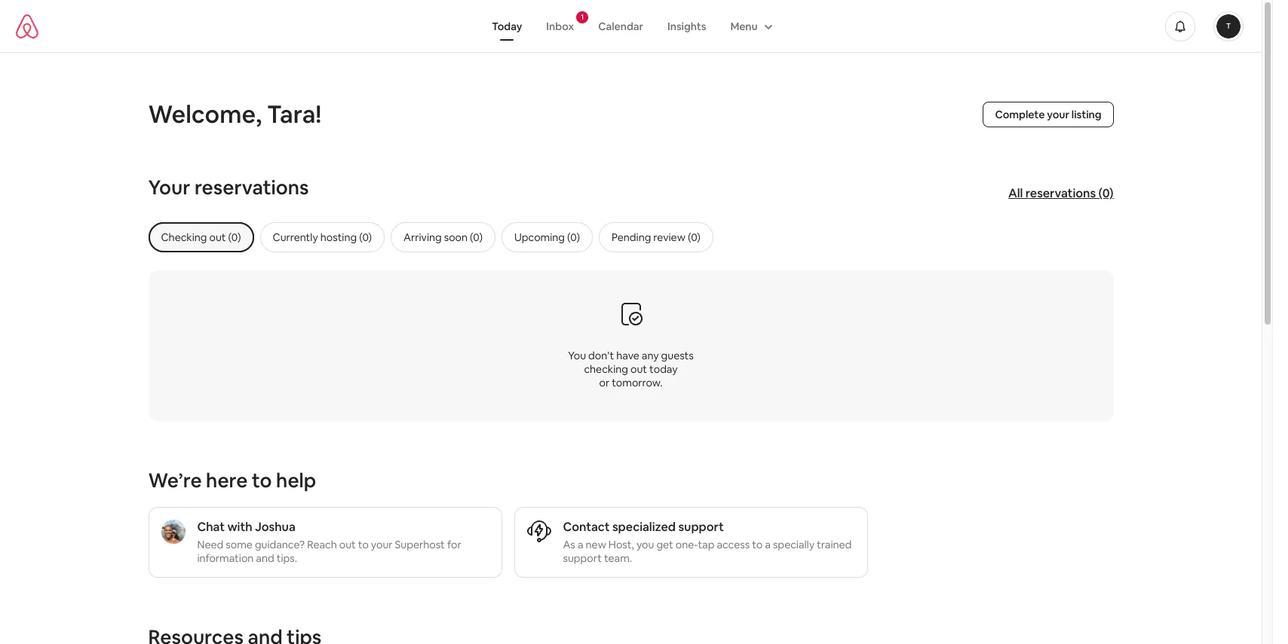 Task type: locate. For each thing, give the bounding box(es) containing it.
joshua
[[255, 520, 296, 536]]

0 vertical spatial out
[[631, 362, 647, 376]]

complete your listing
[[995, 108, 1102, 121]]

to left help
[[252, 468, 272, 494]]

any
[[642, 349, 659, 362]]

checking out (0)
[[161, 231, 241, 244]]

(0) inside the reservation filters group
[[567, 231, 580, 244]]

2 a from the left
[[765, 539, 771, 552]]

tara!
[[267, 99, 322, 130]]

today link
[[480, 12, 534, 40]]

host,
[[609, 539, 634, 552]]

listing
[[1072, 108, 1102, 121]]

checking
[[584, 362, 628, 376]]

1
[[581, 12, 584, 21]]

out
[[631, 362, 647, 376], [339, 539, 356, 552]]

we're
[[148, 468, 202, 494]]

tap
[[698, 539, 715, 552]]

upcoming
[[514, 231, 565, 244]]

0 horizontal spatial (0)
[[567, 231, 580, 244]]

here
[[206, 468, 248, 494]]

need
[[197, 539, 223, 552]]

1 horizontal spatial a
[[765, 539, 771, 552]]

calendar link
[[586, 12, 655, 40]]

reservations right all at top right
[[1026, 185, 1096, 201]]

your inside complete your listing link
[[1047, 108, 1069, 121]]

welcome,
[[148, 99, 262, 130]]

trained
[[817, 539, 852, 552]]

one-
[[676, 539, 698, 552]]

1 horizontal spatial reservations
[[1026, 185, 1096, 201]]

1 horizontal spatial your
[[1047, 108, 1069, 121]]

0 vertical spatial (0)
[[1099, 185, 1114, 201]]

some
[[226, 539, 253, 552]]

reservations
[[195, 175, 309, 201], [1026, 185, 1096, 201]]

out inside you don't have any guests checking out today or tomorrow.
[[631, 362, 647, 376]]

checking
[[161, 231, 207, 244]]

pending
[[612, 231, 651, 244]]

don't
[[588, 349, 614, 362]]

0 horizontal spatial out
[[339, 539, 356, 552]]

you
[[568, 349, 586, 362]]

contact
[[563, 520, 610, 536]]

0 horizontal spatial a
[[578, 539, 583, 552]]

specially
[[773, 539, 815, 552]]

specialized
[[612, 520, 676, 536]]

we're here to help
[[148, 468, 316, 494]]

all reservations (0) link
[[1001, 178, 1121, 209]]

(0)
[[1099, 185, 1114, 201], [567, 231, 580, 244]]

out right reach
[[339, 539, 356, 552]]

currently
[[273, 231, 318, 244]]

1 horizontal spatial to
[[358, 539, 369, 552]]

0 horizontal spatial reservations
[[195, 175, 309, 201]]

calendar
[[598, 19, 643, 33]]

a
[[578, 539, 583, 552], [765, 539, 771, 552]]

a right as
[[578, 539, 583, 552]]

1 vertical spatial out
[[339, 539, 356, 552]]

0 horizontal spatial your
[[371, 539, 393, 552]]

your
[[1047, 108, 1069, 121], [371, 539, 393, 552]]

0 vertical spatial your
[[1047, 108, 1069, 121]]

all
[[1008, 185, 1023, 201]]

your left superhost
[[371, 539, 393, 552]]

get
[[657, 539, 673, 552]]

1 vertical spatial your
[[371, 539, 393, 552]]

information
[[197, 552, 254, 566]]

to
[[252, 468, 272, 494], [358, 539, 369, 552], [752, 539, 763, 552]]

reservations up "out (0)"
[[195, 175, 309, 201]]

to right "access"
[[752, 539, 763, 552]]

for
[[447, 539, 461, 552]]

your left listing
[[1047, 108, 1069, 121]]

2 horizontal spatial to
[[752, 539, 763, 552]]

a left the specially
[[765, 539, 771, 552]]

contact specialized support as a new host, you get one-tap access to a specially trained support team.
[[563, 520, 852, 566]]

1 vertical spatial (0)
[[567, 231, 580, 244]]

to right reach
[[358, 539, 369, 552]]

out left today
[[631, 362, 647, 376]]

1 horizontal spatial out
[[631, 362, 647, 376]]

or tomorrow.
[[599, 376, 663, 390]]

1 a from the left
[[578, 539, 583, 552]]



Task type: describe. For each thing, give the bounding box(es) containing it.
soon (0)
[[444, 231, 483, 244]]

your
[[148, 175, 190, 201]]

arriving soon (0)
[[404, 231, 483, 244]]

currently hosting (0)
[[273, 231, 372, 244]]

have
[[616, 349, 639, 362]]

all reservations (0)
[[1008, 185, 1114, 201]]

guidance?
[[255, 539, 305, 552]]

help
[[276, 468, 316, 494]]

1 horizontal spatial (0)
[[1099, 185, 1114, 201]]

your inside chat with joshua need some guidance? reach out to your superhost for information and tips.
[[371, 539, 393, 552]]

support team.
[[563, 552, 632, 566]]

complete
[[995, 108, 1045, 121]]

inbox
[[546, 19, 574, 33]]

insights
[[668, 19, 706, 33]]

access
[[717, 539, 750, 552]]

reach
[[307, 539, 337, 552]]

as
[[563, 539, 575, 552]]

menu button
[[718, 12, 782, 40]]

insights link
[[655, 12, 718, 40]]

with
[[227, 520, 252, 536]]

reservations for your
[[195, 175, 309, 201]]

main navigation menu image
[[1217, 14, 1241, 38]]

chat
[[197, 520, 225, 536]]

review (0)
[[653, 231, 701, 244]]

reservations for all
[[1026, 185, 1096, 201]]

your reservations
[[148, 175, 309, 201]]

inbox 1 calendar
[[546, 12, 643, 33]]

to inside chat with joshua need some guidance? reach out to your superhost for information and tips.
[[358, 539, 369, 552]]

you
[[637, 539, 654, 552]]

today
[[492, 19, 522, 33]]

out (0)
[[209, 231, 241, 244]]

hosting (0)
[[320, 231, 372, 244]]

arriving
[[404, 231, 442, 244]]

reservation filters group
[[148, 223, 1144, 253]]

0 horizontal spatial to
[[252, 468, 272, 494]]

today
[[650, 362, 678, 376]]

and tips.
[[256, 552, 297, 566]]

welcome, tara!
[[148, 99, 322, 130]]

complete your listing link
[[983, 102, 1114, 127]]

pending review (0)
[[612, 231, 701, 244]]

new
[[586, 539, 606, 552]]

upcoming (0)
[[514, 231, 580, 244]]

out inside chat with joshua need some guidance? reach out to your superhost for information and tips.
[[339, 539, 356, 552]]

chat with joshua need some guidance? reach out to your superhost for information and tips.
[[197, 520, 461, 566]]

menu
[[730, 19, 758, 33]]

guests
[[661, 349, 694, 362]]

superhost
[[395, 539, 445, 552]]

to inside "contact specialized support as a new host, you get one-tap access to a specially trained support team."
[[752, 539, 763, 552]]

support
[[678, 520, 724, 536]]

you don't have any guests checking out today or tomorrow.
[[568, 349, 694, 390]]



Task type: vqa. For each thing, say whether or not it's contained in the screenshot.
Chat
yes



